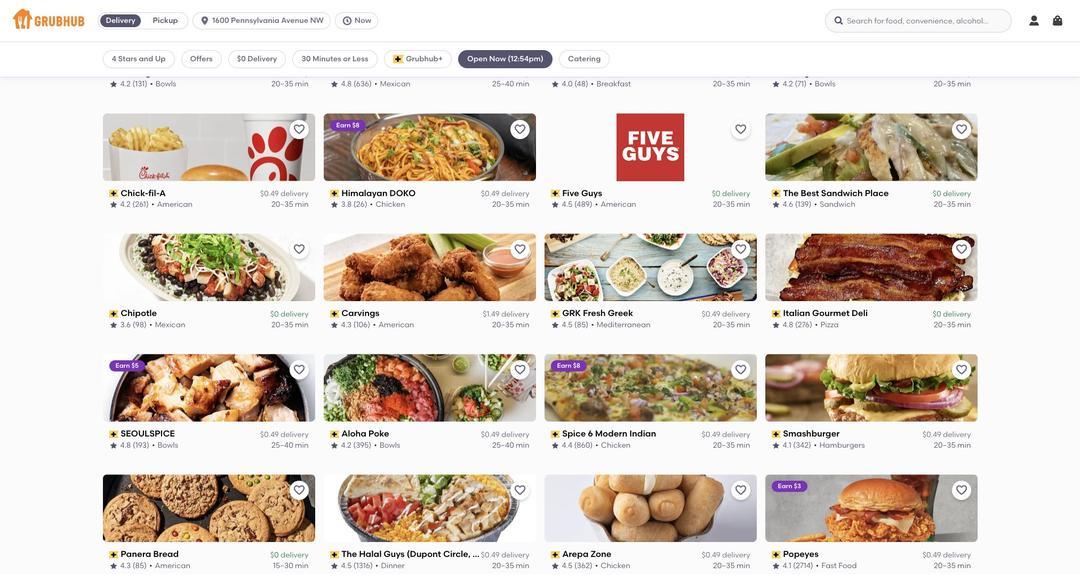 Task type: vqa. For each thing, say whether or not it's contained in the screenshot.
THE 'PIZZA'
yes



Task type: locate. For each thing, give the bounding box(es) containing it.
4.3 down panera
[[120, 562, 131, 571]]

five guys logo image
[[617, 113, 685, 181]]

20–35 min for spice 6 modern indian
[[714, 441, 751, 450]]

subscription pass image left 'best'
[[772, 190, 781, 197]]

• american for panera bread
[[149, 562, 191, 571]]

american for carvings
[[379, 321, 414, 330]]

halal
[[359, 550, 382, 560]]

4.2
[[120, 80, 131, 89], [783, 80, 794, 89], [120, 200, 131, 209], [341, 441, 352, 450]]

1 horizontal spatial (85)
[[575, 321, 589, 330]]

delivery
[[106, 16, 135, 25], [248, 54, 277, 64]]

subscription pass image
[[109, 190, 119, 197], [772, 190, 781, 197], [551, 311, 561, 318], [109, 431, 119, 439], [330, 431, 340, 439], [551, 431, 561, 439], [772, 431, 781, 439], [109, 552, 119, 559], [551, 552, 561, 559], [772, 552, 781, 559]]

$0
[[237, 54, 246, 64], [271, 69, 279, 78], [933, 69, 942, 78], [712, 189, 721, 198], [933, 189, 942, 198], [271, 310, 279, 319], [933, 310, 942, 319], [271, 551, 279, 560]]

subscription pass image left the halal
[[330, 552, 340, 559]]

20–35 min for the halal guys (dupont circle, dc)
[[493, 562, 530, 571]]

• for italian gourmet deli
[[815, 321, 818, 330]]

4.1 left (2714)
[[783, 562, 792, 571]]

$0 delivery for five guys
[[712, 189, 751, 198]]

american down "a"
[[157, 200, 193, 209]]

$0 delivery for chipotle
[[271, 310, 309, 319]]

circle,
[[444, 550, 471, 560]]

subscription pass image
[[330, 190, 340, 197], [551, 190, 561, 197], [109, 311, 119, 318], [330, 311, 340, 318], [772, 311, 781, 318], [330, 552, 340, 559]]

bowls for (193)
[[158, 441, 178, 450]]

• chicken
[[370, 200, 405, 209], [596, 441, 631, 450], [595, 562, 631, 571]]

• chicken down himalayan doko
[[370, 200, 405, 209]]

4.5 for the halal guys (dupont circle, dc)
[[341, 562, 352, 571]]

$5 down 3.6 (98)
[[132, 363, 139, 370]]

4.1 for popeyes
[[783, 562, 792, 571]]

arepa zone
[[563, 550, 612, 560]]

the up 4.5 (1316)
[[342, 550, 357, 560]]

1 vertical spatial 4.3
[[120, 562, 131, 571]]

0 horizontal spatial $8
[[352, 121, 360, 129]]

• american down bread
[[149, 562, 191, 571]]

$5 left off
[[116, 1, 123, 8]]

• right (860)
[[596, 441, 599, 450]]

0 vertical spatial (85)
[[575, 321, 589, 330]]

chipotle logo image
[[103, 234, 315, 302]]

the halal guys (dupont circle, dc) logo image
[[324, 475, 536, 543]]

star icon image left 4.8 (276)
[[772, 321, 781, 330]]

•
[[150, 80, 153, 89], [375, 80, 378, 89], [591, 80, 594, 89], [810, 80, 813, 89], [151, 200, 154, 209], [370, 200, 373, 209], [596, 200, 598, 209], [815, 200, 818, 209], [149, 321, 152, 330], [373, 321, 376, 330], [591, 321, 594, 330], [815, 321, 818, 330], [152, 441, 155, 450], [374, 441, 377, 450], [596, 441, 599, 450], [814, 441, 817, 450], [149, 562, 152, 571], [376, 562, 379, 571], [595, 562, 598, 571], [816, 562, 819, 571]]

save this restaurant image for chipotle
[[293, 244, 306, 256]]

• down fresh at right
[[591, 321, 594, 330]]

• chicken down zone
[[595, 562, 631, 571]]

subscription pass image for smashburger
[[772, 431, 781, 439]]

earn $8
[[337, 121, 360, 129], [557, 363, 581, 370]]

20–35 for five guys
[[714, 200, 735, 209]]

$8
[[352, 121, 360, 129], [573, 363, 581, 370]]

• mexican down the well dressed burrito
[[375, 80, 411, 89]]

(342)
[[794, 441, 812, 450]]

star icon image left 3.6
[[109, 321, 118, 330]]

star icon image for the halal guys (dupont circle, dc)
[[330, 563, 339, 571]]

mexican
[[380, 80, 411, 89], [155, 321, 185, 330]]

3.8
[[341, 200, 352, 209]]

$0.49 delivery for popeyes
[[923, 551, 972, 560]]

1 vertical spatial 4.8
[[783, 321, 794, 330]]

american
[[157, 200, 193, 209], [601, 200, 637, 209], [379, 321, 414, 330], [155, 562, 191, 571]]

0 vertical spatial earn $8
[[337, 121, 360, 129]]

(85) down grk
[[575, 321, 589, 330]]

$0.49 for arepa zone
[[702, 551, 721, 560]]

subscription pass image for italian gourmet deli
[[772, 311, 781, 318]]

$0.49 for himalayan doko
[[481, 189, 500, 198]]

1 horizontal spatial $8
[[573, 363, 581, 370]]

juice
[[605, 68, 628, 78]]

2 horizontal spatial 4.8
[[783, 321, 794, 330]]

• right (193)
[[152, 441, 155, 450]]

hamburgers
[[820, 441, 866, 450]]

1 horizontal spatial • mexican
[[375, 80, 411, 89]]

30 minutes or less
[[302, 54, 369, 64]]

4.8 (636)
[[341, 80, 372, 89]]

0 vertical spatial chicken
[[376, 200, 405, 209]]

• mexican right (98)
[[149, 321, 185, 330]]

himalayan
[[342, 188, 388, 198]]

the halal guys (dupont circle, dc)
[[342, 550, 489, 560]]

• down the halal
[[376, 562, 379, 571]]

4.8 down the italian
[[783, 321, 794, 330]]

earn $5
[[116, 363, 139, 370]]

2 vertical spatial 4.8
[[120, 441, 131, 450]]

$0 delivery for the best sandwich place
[[933, 189, 972, 198]]

1 horizontal spatial 4.8
[[341, 80, 352, 89]]

star icon image for chick-fil-a
[[109, 201, 118, 209]]

nw
[[310, 16, 324, 25]]

20–35 for carvings
[[493, 321, 514, 330]]

subscription pass image left chipotle
[[109, 311, 119, 318]]

4.8
[[341, 80, 352, 89], [783, 321, 794, 330], [120, 441, 131, 450]]

2 vertical spatial • chicken
[[595, 562, 631, 571]]

min for panera bread
[[295, 562, 309, 571]]

4.0 (48)
[[562, 80, 589, 89]]

20–35 min for carvings
[[493, 321, 530, 330]]

dinner
[[381, 562, 405, 571]]

4.1
[[783, 441, 792, 450], [783, 562, 792, 571]]

delivery for chick-fil-a
[[281, 189, 309, 198]]

$0 for 4.3 (85)
[[271, 551, 279, 560]]

svg image
[[1029, 14, 1041, 27], [342, 15, 353, 26], [834, 15, 845, 26]]

1 horizontal spatial mexican
[[380, 80, 411, 89]]

1 4.1 from the top
[[783, 441, 792, 450]]

sweetgreen logo image
[[175, 0, 243, 61]]

25–40 for aloha poke
[[493, 441, 514, 450]]

guys up dinner
[[384, 550, 405, 560]]

bowls down sweetgreen
[[156, 80, 176, 89]]

$0 delivery
[[271, 69, 309, 78], [933, 69, 972, 78], [712, 189, 751, 198], [933, 189, 972, 198], [271, 310, 309, 319], [933, 310, 972, 319], [271, 551, 309, 560]]

• for spice 6 modern indian
[[596, 441, 599, 450]]

save this restaurant image for smashburger
[[956, 364, 968, 377]]

0 vertical spatial $8
[[352, 121, 360, 129]]

star icon image left 3.8
[[330, 201, 339, 209]]

1 vertical spatial • chicken
[[596, 441, 631, 450]]

earn $8 for spice
[[557, 363, 581, 370]]

earn down 3.6
[[116, 363, 130, 370]]

0 horizontal spatial $5
[[116, 1, 123, 8]]

0 vertical spatial the
[[342, 68, 357, 78]]

the best sandwich place logo image
[[766, 113, 978, 181]]

• for chick-fil-a
[[151, 200, 154, 209]]

• right (489)
[[596, 200, 598, 209]]

$0 for 4.6 (139)
[[933, 189, 942, 198]]

subscription pass image left grk
[[551, 311, 561, 318]]

4.2 left "(131)"
[[120, 80, 131, 89]]

4.1 left the (342)
[[783, 441, 792, 450]]

2 vertical spatial the
[[342, 550, 357, 560]]

0 vertical spatial now
[[355, 16, 372, 25]]

$0 delivery
[[237, 54, 277, 64]]

chicken
[[376, 200, 405, 209], [601, 441, 631, 450], [601, 562, 631, 571]]

$0.49 delivery for arepa zone
[[702, 551, 751, 560]]

4.1 for smashburger
[[783, 441, 792, 450]]

3.8 (26)
[[341, 200, 368, 209]]

earn $8 down 4.5 (85)
[[557, 363, 581, 370]]

1 vertical spatial chicken
[[601, 441, 631, 450]]

4.3 (106)
[[341, 321, 371, 330]]

star icon image for carvings
[[330, 321, 339, 330]]

0 vertical spatial 4.8
[[341, 80, 352, 89]]

4.3 (85)
[[120, 562, 147, 571]]

0 horizontal spatial guys
[[384, 550, 405, 560]]

1 vertical spatial mexican
[[155, 321, 185, 330]]

american for five guys
[[601, 200, 637, 209]]

$0.49 for the halal guys (dupont circle, dc)
[[481, 551, 500, 560]]

0 vertical spatial $5
[[116, 1, 123, 8]]

1 vertical spatial (85)
[[133, 562, 147, 571]]

1 vertical spatial guys
[[384, 550, 405, 560]]

4.5 down arepa
[[562, 562, 573, 571]]

subscription pass image left five
[[551, 190, 561, 197]]

subscription pass image left "carvings"
[[330, 311, 340, 318]]

min for carvings
[[516, 321, 530, 330]]

open now (12:54pm)
[[468, 54, 544, 64]]

star icon image left 4.1 (2714)
[[772, 563, 781, 571]]

svg image
[[1052, 14, 1065, 27], [200, 15, 210, 26]]

american right (489)
[[601, 200, 637, 209]]

bowls down poke
[[380, 441, 401, 450]]

chicken for zone
[[601, 562, 631, 571]]

$8 down 4.5 (85)
[[573, 363, 581, 370]]

1 vertical spatial earn $8
[[557, 363, 581, 370]]

1 vertical spatial food
[[839, 562, 857, 571]]

0 vertical spatial food
[[830, 68, 851, 78]]

1 vertical spatial $5
[[132, 363, 139, 370]]

4.2 (71)
[[783, 80, 807, 89]]

0 vertical spatial • chicken
[[370, 200, 405, 209]]

deli
[[852, 309, 868, 319]]

main navigation navigation
[[0, 0, 1081, 42]]

0 horizontal spatial (85)
[[133, 562, 147, 571]]

$8 down 4.8 (636)
[[352, 121, 360, 129]]

minutes
[[313, 54, 342, 64]]

the for the best sandwich place
[[784, 188, 799, 198]]

• mediterranean
[[591, 321, 651, 330]]

star icon image left 4.5 (362)
[[551, 563, 560, 571]]

(395)
[[353, 441, 372, 450]]

grubhub+
[[406, 54, 443, 64]]

now button
[[335, 12, 383, 29]]

• american for carvings
[[373, 321, 414, 330]]

20–35 for spice 6 modern indian
[[714, 441, 735, 450]]

sandwich up the • sandwich
[[822, 188, 863, 198]]

delivery for spice 6 modern indian
[[723, 431, 751, 440]]

0 horizontal spatial now
[[355, 16, 372, 25]]

$0 for 4.8 (276)
[[933, 310, 942, 319]]

save this restaurant image for grk fresh greek
[[735, 244, 748, 256]]

$0.49
[[481, 69, 500, 78], [260, 189, 279, 198], [481, 189, 500, 198], [702, 310, 721, 319], [260, 431, 279, 440], [481, 431, 500, 440], [702, 431, 721, 440], [923, 431, 942, 440], [481, 551, 500, 560], [702, 551, 721, 560], [923, 551, 942, 560]]

subscription pass image for panera bread
[[109, 552, 119, 559]]

subscription pass image for carvings
[[330, 311, 340, 318]]

0 horizontal spatial 4.3
[[120, 562, 131, 571]]

bowls for (71)
[[815, 80, 836, 89]]

1 vertical spatial delivery
[[248, 54, 277, 64]]

• mexican for 4.8 (636)
[[375, 80, 411, 89]]

chick-
[[121, 188, 149, 198]]

subscription pass image left arepa
[[551, 552, 561, 559]]

save this restaurant image
[[514, 123, 527, 136], [293, 244, 306, 256], [514, 244, 527, 256], [735, 244, 748, 256], [956, 244, 968, 256], [514, 364, 527, 377], [956, 364, 968, 377], [514, 485, 527, 498], [735, 485, 748, 498], [956, 485, 968, 498]]

$0.49 delivery
[[481, 69, 530, 78], [260, 189, 309, 198], [481, 189, 530, 198], [702, 310, 751, 319], [260, 431, 309, 440], [481, 431, 530, 440], [702, 431, 751, 440], [923, 431, 972, 440], [481, 551, 530, 560], [702, 551, 751, 560], [923, 551, 972, 560]]

a
[[160, 188, 166, 198]]

delivery for the halal guys (dupont circle, dc)
[[502, 551, 530, 560]]

the up the 4.6
[[784, 188, 799, 198]]

subscription pass image left spice
[[551, 431, 561, 439]]

4.5 down five
[[562, 200, 573, 209]]

0 horizontal spatial • mexican
[[149, 321, 185, 330]]

3.6 (98)
[[120, 321, 147, 330]]

20–35 for the halal guys (dupont circle, dc)
[[493, 562, 514, 571]]

now right open
[[490, 54, 506, 64]]

min for spice 6 modern indian
[[737, 441, 751, 450]]

seoulspice
[[121, 429, 175, 439]]

• bowls for 4.2 (71)
[[810, 80, 836, 89]]

now inside 'button'
[[355, 16, 372, 25]]

earn for popeyes
[[778, 483, 793, 491]]

0 vertical spatial 4.1
[[783, 441, 792, 450]]

20–35 min for chipotle
[[272, 321, 309, 330]]

star icon image for himalayan doko
[[330, 201, 339, 209]]

4.3 left "(106)"
[[341, 321, 352, 330]]

4.8 for italian gourmet deli
[[783, 321, 794, 330]]

breakfast
[[597, 80, 631, 89]]

• down smashburger
[[814, 441, 817, 450]]

earn left $3
[[778, 483, 793, 491]]

(106)
[[354, 321, 371, 330]]

0 vertical spatial delivery
[[106, 16, 135, 25]]

1 vertical spatial the
[[784, 188, 799, 198]]

(1316)
[[354, 562, 373, 571]]

Search for food, convenience, alcohol... search field
[[826, 9, 1013, 33]]

1 vertical spatial 4.1
[[783, 562, 792, 571]]

delivery down 1600 pennsylvania avenue nw button
[[248, 54, 277, 64]]

0 horizontal spatial mexican
[[155, 321, 185, 330]]

• for himalayan doko
[[370, 200, 373, 209]]

(139)
[[796, 200, 812, 209]]

the up 4.8 (636)
[[342, 68, 357, 78]]

star icon image for arepa zone
[[551, 563, 560, 571]]

guys
[[582, 188, 603, 198], [384, 550, 405, 560]]

star icon image for popeyes
[[772, 563, 781, 571]]

earn down 4.5 (85)
[[557, 363, 572, 370]]

4.2 for 4.2 (71)
[[783, 80, 794, 89]]

4.3 for carvings
[[341, 321, 352, 330]]

• right (71) at the right top of page
[[810, 80, 813, 89]]

20–35 min for arepa zone
[[714, 562, 751, 571]]

(71)
[[795, 80, 807, 89]]

1 vertical spatial • mexican
[[149, 321, 185, 330]]

0 horizontal spatial delivery
[[106, 16, 135, 25]]

1 horizontal spatial 4.3
[[341, 321, 352, 330]]

1 horizontal spatial earn $8
[[557, 363, 581, 370]]

food
[[830, 68, 851, 78], [839, 562, 857, 571]]

• down poke
[[374, 441, 377, 450]]

star icon image left 4.5 (85)
[[551, 321, 560, 330]]

subscription pass image for grk fresh greek
[[551, 311, 561, 318]]

the best sandwich place
[[784, 188, 889, 198]]

1 horizontal spatial now
[[490, 54, 506, 64]]

bowls down immigrant food
[[815, 80, 836, 89]]

• american for chick-fil-a
[[151, 200, 193, 209]]

save this restaurant image for italian gourmet deli
[[956, 244, 968, 256]]

italian gourmet deli
[[784, 309, 868, 319]]

now up less on the top of the page
[[355, 16, 372, 25]]

4.2 down aloha
[[341, 441, 352, 450]]

$0.49 delivery for himalayan doko
[[481, 189, 530, 198]]

2 4.1 from the top
[[783, 562, 792, 571]]

min
[[295, 80, 309, 89], [516, 80, 530, 89], [737, 80, 751, 89], [958, 80, 972, 89], [295, 200, 309, 209], [516, 200, 530, 209], [737, 200, 751, 209], [958, 200, 972, 209], [295, 321, 309, 330], [516, 321, 530, 330], [737, 321, 751, 330], [958, 321, 972, 330], [295, 441, 309, 450], [516, 441, 530, 450], [737, 441, 751, 450], [958, 441, 972, 450], [295, 562, 309, 571], [516, 562, 530, 571], [737, 562, 751, 571], [958, 562, 972, 571]]

mexican down dressed
[[380, 80, 411, 89]]

4.2 left (71) at the right top of page
[[783, 80, 794, 89]]

the
[[342, 68, 357, 78], [784, 188, 799, 198], [342, 550, 357, 560]]

subscription pass image left aloha
[[330, 431, 340, 439]]

0 horizontal spatial svg image
[[342, 15, 353, 26]]

delivery down off
[[106, 16, 135, 25]]

4.5 left "(1316)"
[[341, 562, 352, 571]]

2 vertical spatial chicken
[[601, 562, 631, 571]]

20–35 min for grk fresh greek
[[714, 321, 751, 330]]

subscription pass image left the himalayan
[[330, 190, 340, 197]]

pickup
[[153, 16, 178, 25]]

1 vertical spatial now
[[490, 54, 506, 64]]

25–40 min
[[493, 80, 530, 89], [272, 441, 309, 450], [493, 441, 530, 450]]

4.5 down grk
[[562, 321, 573, 330]]

offers
[[190, 54, 213, 64]]

star icon image left 4.5 (489)
[[551, 201, 560, 209]]

subscription pass image left smashburger
[[772, 431, 781, 439]]

star icon image for aloha poke
[[330, 442, 339, 451]]

earn $3
[[778, 483, 802, 491]]

chicken down himalayan doko
[[376, 200, 405, 209]]

star icon image left 4.1 (342)
[[772, 442, 781, 451]]

carvings logo image
[[324, 234, 536, 302]]

$0 for 4.2 (131)
[[271, 69, 279, 78]]

• right "(276)"
[[815, 321, 818, 330]]

$0 delivery for panera bread
[[271, 551, 309, 560]]

• for five guys
[[596, 200, 598, 209]]

• american right (489)
[[596, 200, 637, 209]]

0 horizontal spatial earn $8
[[337, 121, 360, 129]]

• right (139)
[[815, 200, 818, 209]]

• bowls down sweetgreen
[[150, 80, 176, 89]]

• for panera bread
[[149, 562, 152, 571]]

1 vertical spatial $8
[[573, 363, 581, 370]]

• down fil-
[[151, 200, 154, 209]]

star icon image left 4.5 (1316)
[[330, 563, 339, 571]]

• sandwich
[[815, 200, 856, 209]]

american right "(106)"
[[379, 321, 414, 330]]

star icon image for panera bread
[[109, 563, 118, 571]]

guys up (489)
[[582, 188, 603, 198]]

sandwich down the best sandwich place
[[820, 200, 856, 209]]

earn down 4.8 (636)
[[337, 121, 351, 129]]

0 horizontal spatial 4.8
[[120, 441, 131, 450]]

italian gourmet deli logo image
[[766, 234, 978, 302]]

star icon image left 4.3 (85)
[[109, 563, 118, 571]]

1 horizontal spatial svg image
[[1052, 14, 1065, 27]]

(2714)
[[794, 562, 814, 571]]

earn for seoulspice
[[116, 363, 130, 370]]

4.5 for arepa zone
[[562, 562, 573, 571]]

0 vertical spatial • mexican
[[375, 80, 411, 89]]

save this restaurant image
[[293, 2, 306, 15], [956, 2, 968, 15], [293, 123, 306, 136], [735, 123, 748, 136], [956, 123, 968, 136], [293, 364, 306, 377], [735, 364, 748, 377], [293, 485, 306, 498]]

himalayan doko logo image
[[324, 113, 536, 181]]

delivery for carvings
[[502, 310, 530, 319]]

0 vertical spatial sandwich
[[822, 188, 863, 198]]

$0.49 delivery for aloha poke
[[481, 431, 530, 440]]

subscription pass image left seoulspice
[[109, 431, 119, 439]]

subscription pass image left 'chick-'
[[109, 190, 119, 197]]

0 vertical spatial 4.3
[[341, 321, 352, 330]]

star icon image for spice 6 modern indian
[[551, 442, 560, 451]]

american down bread
[[155, 562, 191, 571]]

star icon image left 4.2 (261)
[[109, 201, 118, 209]]

1 vertical spatial sandwich
[[820, 200, 856, 209]]

immigrant food
[[784, 68, 851, 78]]

star icon image
[[109, 80, 118, 89], [330, 80, 339, 89], [551, 80, 560, 89], [772, 80, 781, 89], [109, 201, 118, 209], [330, 201, 339, 209], [551, 201, 560, 209], [772, 201, 781, 209], [109, 321, 118, 330], [330, 321, 339, 330], [551, 321, 560, 330], [772, 321, 781, 330], [109, 442, 118, 451], [330, 442, 339, 451], [551, 442, 560, 451], [772, 442, 781, 451], [109, 563, 118, 571], [330, 563, 339, 571], [551, 563, 560, 571], [772, 563, 781, 571]]

(85)
[[575, 321, 589, 330], [133, 562, 147, 571]]

subscription pass image for aloha poke
[[330, 431, 340, 439]]

subscription pass image left panera
[[109, 552, 119, 559]]

1 horizontal spatial $5
[[132, 363, 139, 370]]

• bowls down seoulspice
[[152, 441, 178, 450]]

star icon image left 4.2 (395)
[[330, 442, 339, 451]]

star icon image left 4.8 (636)
[[330, 80, 339, 89]]

0 horizontal spatial svg image
[[200, 15, 210, 26]]

20–35 min
[[272, 80, 309, 89], [714, 80, 751, 89], [935, 80, 972, 89], [272, 200, 309, 209], [493, 200, 530, 209], [714, 200, 751, 209], [935, 200, 972, 209], [272, 321, 309, 330], [493, 321, 530, 330], [714, 321, 751, 330], [935, 321, 972, 330], [714, 441, 751, 450], [935, 441, 972, 450], [493, 562, 530, 571], [714, 562, 751, 571], [935, 562, 972, 571]]

20–35 for popeyes
[[935, 562, 956, 571]]

• down zone
[[595, 562, 598, 571]]

$0.49 for chick-fil-a
[[260, 189, 279, 198]]

• left fast
[[816, 562, 819, 571]]

american for chick-fil-a
[[157, 200, 193, 209]]

star icon image left 4.4
[[551, 442, 560, 451]]

poke
[[369, 429, 389, 439]]

(85) down panera
[[133, 562, 147, 571]]

4.2 down 'chick-'
[[120, 200, 131, 209]]

1 horizontal spatial svg image
[[834, 15, 845, 26]]

0 vertical spatial mexican
[[380, 80, 411, 89]]

food right immigrant
[[830, 68, 851, 78]]

0 vertical spatial guys
[[582, 188, 603, 198]]

4.8 left (193)
[[120, 441, 131, 450]]

chicken down modern
[[601, 441, 631, 450]]



Task type: describe. For each thing, give the bounding box(es) containing it.
pizza
[[821, 321, 839, 330]]

&
[[581, 68, 587, 78]]

min for chipotle
[[295, 321, 309, 330]]

delivery for popeyes
[[944, 551, 972, 560]]

bread
[[153, 550, 179, 560]]

4.2 (395)
[[341, 441, 372, 450]]

mexican for 3.6 (98)
[[155, 321, 185, 330]]

svg image inside now 'button'
[[342, 15, 353, 26]]

4
[[112, 54, 116, 64]]

• for the halal guys (dupont circle, dc)
[[376, 562, 379, 571]]

4.6 (139)
[[783, 200, 812, 209]]

• for carvings
[[373, 321, 376, 330]]

italian
[[784, 309, 811, 319]]

• for chipotle
[[149, 321, 152, 330]]

fil-
[[149, 188, 160, 198]]

delivery for chipotle
[[281, 310, 309, 319]]

$0.49 delivery for chick-fil-a
[[260, 189, 309, 198]]

carvings
[[342, 309, 380, 319]]

$5 off your order of $25+
[[116, 1, 191, 8]]

subscription pass image for seoulspice
[[109, 431, 119, 439]]

• mexican for 3.6 (98)
[[149, 321, 185, 330]]

(489)
[[575, 200, 593, 209]]

sweetgreen
[[121, 68, 170, 78]]

20–35 for grk fresh greek
[[714, 321, 735, 330]]

(48)
[[575, 80, 589, 89]]

• breakfast
[[591, 80, 631, 89]]

chick-fil-a
[[121, 188, 166, 198]]

20–35 min for the best sandwich place
[[935, 200, 972, 209]]

indian
[[630, 429, 657, 439]]

popeyes
[[784, 550, 819, 560]]

4.1 (2714)
[[783, 562, 814, 571]]

(26)
[[354, 200, 368, 209]]

panera bread logo image
[[103, 475, 315, 543]]

(636)
[[354, 80, 372, 89]]

1 horizontal spatial guys
[[582, 188, 603, 198]]

$0.49 delivery for grk fresh greek
[[702, 310, 751, 319]]

spice 6 modern indian logo image
[[545, 355, 757, 422]]

catering
[[568, 54, 601, 64]]

the for the well dressed burrito
[[342, 68, 357, 78]]

1600 pennsylvania avenue nw
[[212, 16, 324, 25]]

place
[[865, 188, 889, 198]]

• chicken for doko
[[370, 200, 405, 209]]

3.6
[[120, 321, 131, 330]]

4.5 (1316)
[[341, 562, 373, 571]]

• pizza
[[815, 321, 839, 330]]

chicken for 6
[[601, 441, 631, 450]]

subscription pass image for the best sandwich place
[[772, 190, 781, 197]]

1600 pennsylvania avenue nw button
[[193, 12, 335, 29]]

$1.49
[[483, 310, 500, 319]]

1 horizontal spatial delivery
[[248, 54, 277, 64]]

$0.49 delivery for seoulspice
[[260, 431, 309, 440]]

smashburger
[[784, 429, 840, 439]]

grubhub plus flag logo image
[[393, 55, 404, 64]]

earn for spice 6 modern indian
[[557, 363, 572, 370]]

20–35 min for five guys
[[714, 200, 751, 209]]

pickup button
[[143, 12, 188, 29]]

4.2 for 4.2 (395)
[[341, 441, 352, 450]]

min for popeyes
[[958, 562, 972, 571]]

delivery for five guys
[[723, 189, 751, 198]]

• bowls for 4.8 (193)
[[152, 441, 178, 450]]

arepa
[[563, 550, 589, 560]]

himalayan doko
[[342, 188, 416, 198]]

star icon image left 4.2 (131)
[[109, 80, 118, 89]]

smashburger logo image
[[766, 355, 978, 422]]

$0 for 4.5 (489)
[[712, 189, 721, 198]]

20–35 for chipotle
[[272, 321, 293, 330]]

• bowls for 4.2 (131)
[[150, 80, 176, 89]]

$0.49 delivery for smashburger
[[923, 431, 972, 440]]

20–35 for smashburger
[[935, 441, 956, 450]]

order
[[150, 1, 167, 8]]

avenue
[[281, 16, 309, 25]]

min for arepa zone
[[737, 562, 751, 571]]

delivery for smashburger
[[944, 431, 972, 440]]

$1.49 delivery
[[483, 310, 530, 319]]

(261)
[[133, 200, 149, 209]]

$0.49 delivery for spice 6 modern indian
[[702, 431, 751, 440]]

• for grk fresh greek
[[591, 321, 594, 330]]

• for arepa zone
[[595, 562, 598, 571]]

2 horizontal spatial svg image
[[1029, 14, 1041, 27]]

fresh
[[583, 309, 606, 319]]

the well dressed burrito
[[342, 68, 444, 78]]

grk fresh greek
[[563, 309, 634, 319]]

4.8 for seoulspice
[[120, 441, 131, 450]]

$8 for himalayan
[[352, 121, 360, 129]]

$0.99 delivery
[[702, 69, 751, 78]]

subscription pass image for popeyes
[[772, 552, 781, 559]]

grk
[[563, 309, 581, 319]]

zone
[[591, 550, 612, 560]]

greek
[[608, 309, 634, 319]]

the
[[589, 68, 603, 78]]

svg image inside 1600 pennsylvania avenue nw button
[[200, 15, 210, 26]]

subscription pass image for spice 6 modern indian
[[551, 431, 561, 439]]

4.4
[[562, 441, 573, 450]]

less
[[353, 54, 369, 64]]

grk fresh greek logo image
[[545, 234, 757, 302]]

save this restaurant image for the halal guys (dupont circle, dc)
[[514, 485, 527, 498]]

(193)
[[133, 441, 149, 450]]

star icon image left 4.0
[[551, 80, 560, 89]]

4.2 (261)
[[120, 200, 149, 209]]

4.2 for 4.2 (261)
[[120, 200, 131, 209]]

save this restaurant image for aloha poke
[[514, 364, 527, 377]]

25–40 min for seoulspice
[[272, 441, 309, 450]]

chipotle
[[121, 309, 157, 319]]

$0.99
[[702, 69, 721, 78]]

(98)
[[133, 321, 147, 330]]

• right (48)
[[591, 80, 594, 89]]

dressed
[[380, 68, 414, 78]]

joe
[[563, 68, 579, 78]]

4.5 for five guys
[[562, 200, 573, 209]]

aloha poke logo image
[[324, 355, 536, 422]]

(dupont
[[407, 550, 441, 560]]

delivery button
[[98, 12, 143, 29]]

burrito
[[416, 68, 444, 78]]

4.5 (85)
[[562, 321, 589, 330]]

star icon image for italian gourmet deli
[[772, 321, 781, 330]]

best
[[801, 188, 820, 198]]

chicken for doko
[[376, 200, 405, 209]]

4.5 (362)
[[562, 562, 593, 571]]

20–35 for arepa zone
[[714, 562, 735, 571]]

$8 for spice
[[573, 363, 581, 370]]

min for the best sandwich place
[[958, 200, 972, 209]]

$0.49 for grk fresh greek
[[702, 310, 721, 319]]

popeyes logo image
[[766, 475, 978, 543]]

open
[[468, 54, 488, 64]]

4.2 for 4.2 (131)
[[120, 80, 131, 89]]

4.8 (276)
[[783, 321, 813, 330]]

4.1 (342)
[[783, 441, 812, 450]]

20–35 for the best sandwich place
[[935, 200, 956, 209]]

20–35 for himalayan doko
[[493, 200, 514, 209]]

• right (636)
[[375, 80, 378, 89]]

up
[[155, 54, 166, 64]]

delivery for seoulspice
[[281, 431, 309, 440]]

20–35 min for popeyes
[[935, 562, 972, 571]]

doko
[[390, 188, 416, 198]]

min for five guys
[[737, 200, 751, 209]]

• right "(131)"
[[150, 80, 153, 89]]

$0.49 delivery for the halal guys (dupont circle, dc)
[[481, 551, 530, 560]]

fast
[[822, 562, 837, 571]]

20–35 for chick-fil-a
[[272, 200, 293, 209]]

delivery inside button
[[106, 16, 135, 25]]

spice
[[563, 429, 586, 439]]

• for smashburger
[[814, 441, 817, 450]]

star icon image left 4.2 (71)
[[772, 80, 781, 89]]

(362)
[[575, 562, 593, 571]]

arepa zone logo image
[[545, 475, 757, 543]]

dc)
[[473, 550, 489, 560]]

well
[[359, 68, 377, 78]]

chick-fil-a logo image
[[103, 113, 315, 181]]

seoulspice logo image
[[103, 355, 315, 422]]

and
[[139, 54, 153, 64]]

• dinner
[[376, 562, 405, 571]]

4.0
[[562, 80, 573, 89]]

(131)
[[133, 80, 147, 89]]

(12:54pm)
[[508, 54, 544, 64]]

• for seoulspice
[[152, 441, 155, 450]]

1600
[[212, 16, 229, 25]]

aloha
[[342, 429, 367, 439]]

4.8 (193)
[[120, 441, 149, 450]]

min for aloha poke
[[516, 441, 530, 450]]

stars
[[118, 54, 137, 64]]

(860)
[[575, 441, 593, 450]]

subscription pass image for chipotle
[[109, 311, 119, 318]]

• for aloha poke
[[374, 441, 377, 450]]

4.5 (489)
[[562, 200, 593, 209]]

min for seoulspice
[[295, 441, 309, 450]]

4 stars and up
[[112, 54, 166, 64]]

• bowls for 4.2 (395)
[[374, 441, 401, 450]]

• american for five guys
[[596, 200, 637, 209]]

pennsylvania
[[231, 16, 280, 25]]

• for the best sandwich place
[[815, 200, 818, 209]]

15–30 min
[[273, 562, 309, 571]]

• chicken for 6
[[596, 441, 631, 450]]

delivery for the best sandwich place
[[944, 189, 972, 198]]

• fast food
[[816, 562, 857, 571]]

$3
[[794, 483, 802, 491]]

american for panera bread
[[155, 562, 191, 571]]

bowls for (131)
[[156, 80, 176, 89]]

• for popeyes
[[816, 562, 819, 571]]

20–35 for italian gourmet deli
[[935, 321, 956, 330]]



